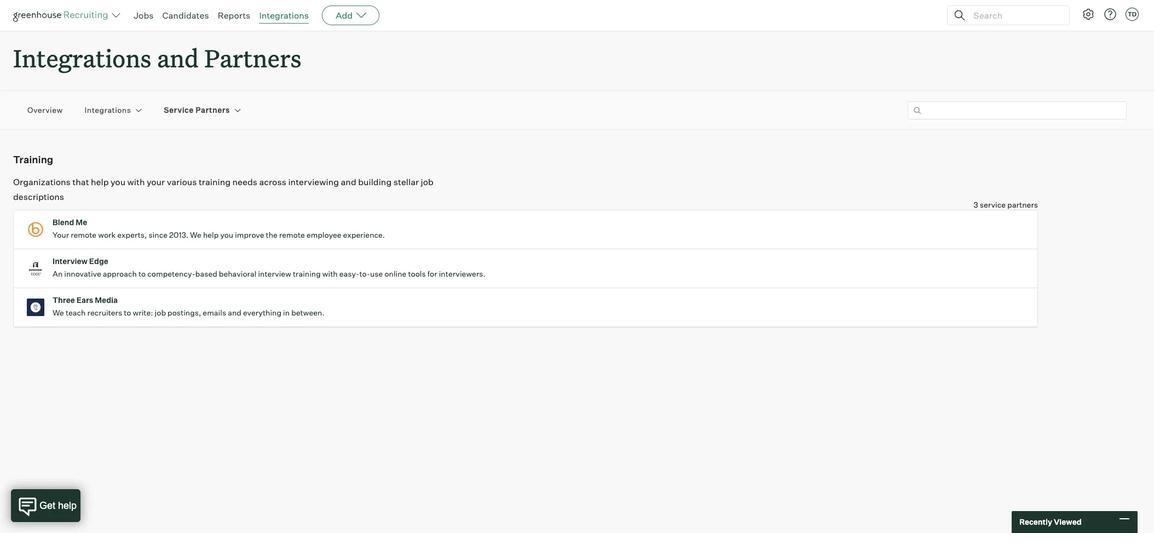 Task type: locate. For each thing, give the bounding box(es) containing it.
1 vertical spatial you
[[220, 230, 233, 240]]

2 vertical spatial integrations
[[85, 105, 131, 115]]

various
[[167, 177, 197, 187]]

help right that
[[91, 177, 109, 187]]

you left improve
[[220, 230, 233, 240]]

job
[[421, 177, 434, 187], [155, 308, 166, 317]]

we right 2013.
[[190, 230, 202, 240]]

1 vertical spatial job
[[155, 308, 166, 317]]

me
[[76, 218, 87, 227]]

and for three ears media we teach recruiters to write: job postings, emails and everything in between.
[[228, 308, 242, 317]]

reports link
[[218, 10, 251, 21]]

2 remote from the left
[[279, 230, 305, 240]]

with inside interview edge an innovative approach to competency-based behavioral interview training with easy-to-use online tools for interviewers.
[[323, 269, 338, 278]]

we inside three ears media we teach recruiters to write: job postings, emails and everything in between.
[[53, 308, 64, 317]]

we
[[190, 230, 202, 240], [53, 308, 64, 317]]

0 horizontal spatial training
[[199, 177, 231, 187]]

1 vertical spatial integrations link
[[85, 105, 131, 116]]

with left easy- on the bottom left
[[323, 269, 338, 278]]

competency-
[[148, 269, 195, 278]]

partners
[[205, 42, 302, 74], [196, 105, 230, 115]]

0 horizontal spatial we
[[53, 308, 64, 317]]

0 vertical spatial with
[[127, 177, 145, 187]]

0 horizontal spatial and
[[157, 42, 199, 74]]

training
[[199, 177, 231, 187], [293, 269, 321, 278]]

and
[[157, 42, 199, 74], [341, 177, 357, 187], [228, 308, 242, 317]]

candidates link
[[162, 10, 209, 21]]

to inside interview edge an innovative approach to competency-based behavioral interview training with easy-to-use online tools for interviewers.
[[139, 269, 146, 278]]

td button
[[1126, 8, 1140, 21]]

blend
[[53, 218, 74, 227]]

remote right the
[[279, 230, 305, 240]]

1 horizontal spatial job
[[421, 177, 434, 187]]

0 vertical spatial we
[[190, 230, 202, 240]]

to-
[[360, 269, 370, 278]]

integrations
[[259, 10, 309, 21], [13, 42, 151, 74], [85, 105, 131, 115]]

service partners
[[164, 105, 230, 115]]

0 horizontal spatial help
[[91, 177, 109, 187]]

configure image
[[1083, 8, 1096, 21]]

td button
[[1124, 5, 1142, 23]]

remote
[[71, 230, 97, 240], [279, 230, 305, 240]]

write:
[[133, 308, 153, 317]]

0 horizontal spatial to
[[124, 308, 131, 317]]

and inside organizations that help you with your various training needs across interviewing and building stellar job descriptions
[[341, 177, 357, 187]]

to inside three ears media we teach recruiters to write: job postings, emails and everything in between.
[[124, 308, 131, 317]]

you
[[111, 177, 126, 187], [220, 230, 233, 240]]

1 vertical spatial help
[[203, 230, 219, 240]]

training left needs
[[199, 177, 231, 187]]

1 vertical spatial we
[[53, 308, 64, 317]]

0 vertical spatial to
[[139, 269, 146, 278]]

0 vertical spatial training
[[199, 177, 231, 187]]

tools
[[408, 269, 426, 278]]

to
[[139, 269, 146, 278], [124, 308, 131, 317]]

0 horizontal spatial you
[[111, 177, 126, 187]]

2 vertical spatial and
[[228, 308, 242, 317]]

you inside "blend me your remote work experts, since 2013. we help you improve the remote employee experience."
[[220, 230, 233, 240]]

1 vertical spatial with
[[323, 269, 338, 278]]

approach
[[103, 269, 137, 278]]

viewed
[[1055, 517, 1082, 527]]

training right interview
[[293, 269, 321, 278]]

three
[[53, 295, 75, 305]]

1 horizontal spatial with
[[323, 269, 338, 278]]

job right write:
[[155, 308, 166, 317]]

interview
[[258, 269, 291, 278]]

online
[[385, 269, 407, 278]]

easy-
[[340, 269, 360, 278]]

and left building
[[341, 177, 357, 187]]

based
[[195, 269, 217, 278]]

integrations link
[[259, 10, 309, 21], [85, 105, 131, 116]]

1 horizontal spatial to
[[139, 269, 146, 278]]

service
[[980, 200, 1006, 209]]

0 vertical spatial and
[[157, 42, 199, 74]]

overview link
[[27, 105, 63, 116]]

improve
[[235, 230, 264, 240]]

1 vertical spatial and
[[341, 177, 357, 187]]

emails
[[203, 308, 226, 317]]

you right that
[[111, 177, 126, 187]]

we down three
[[53, 308, 64, 317]]

help
[[91, 177, 109, 187], [203, 230, 219, 240]]

0 horizontal spatial job
[[155, 308, 166, 317]]

1 horizontal spatial and
[[228, 308, 242, 317]]

2013.
[[169, 230, 188, 240]]

and for organizations that help you with your various training needs across interviewing and building stellar job descriptions
[[341, 177, 357, 187]]

remote down me
[[71, 230, 97, 240]]

1 vertical spatial integrations
[[13, 42, 151, 74]]

0 vertical spatial help
[[91, 177, 109, 187]]

teach
[[66, 308, 86, 317]]

interviewers.
[[439, 269, 486, 278]]

1 horizontal spatial we
[[190, 230, 202, 240]]

we inside "blend me your remote work experts, since 2013. we help you improve the remote employee experience."
[[190, 230, 202, 240]]

0 vertical spatial you
[[111, 177, 126, 187]]

training
[[13, 153, 53, 166]]

the
[[266, 230, 278, 240]]

1 horizontal spatial remote
[[279, 230, 305, 240]]

and inside three ears media we teach recruiters to write: job postings, emails and everything in between.
[[228, 308, 242, 317]]

behavioral
[[219, 269, 257, 278]]

greenhouse recruiting image
[[13, 9, 112, 22]]

0 horizontal spatial integrations link
[[85, 105, 131, 116]]

with
[[127, 177, 145, 187], [323, 269, 338, 278]]

experts,
[[117, 230, 147, 240]]

Search text field
[[971, 7, 1060, 23]]

2 horizontal spatial and
[[341, 177, 357, 187]]

with left the your
[[127, 177, 145, 187]]

0 horizontal spatial with
[[127, 177, 145, 187]]

0 horizontal spatial remote
[[71, 230, 97, 240]]

help right 2013.
[[203, 230, 219, 240]]

ears
[[77, 295, 93, 305]]

0 vertical spatial integrations
[[259, 10, 309, 21]]

and down candidates link
[[157, 42, 199, 74]]

reports
[[218, 10, 251, 21]]

to right approach
[[139, 269, 146, 278]]

None text field
[[908, 101, 1127, 119]]

1 vertical spatial training
[[293, 269, 321, 278]]

to left write:
[[124, 308, 131, 317]]

help inside organizations that help you with your various training needs across interviewing and building stellar job descriptions
[[91, 177, 109, 187]]

1 vertical spatial to
[[124, 308, 131, 317]]

0 vertical spatial job
[[421, 177, 434, 187]]

organizations
[[13, 177, 71, 187]]

1 horizontal spatial help
[[203, 230, 219, 240]]

1 horizontal spatial you
[[220, 230, 233, 240]]

work
[[98, 230, 116, 240]]

0 vertical spatial integrations link
[[259, 10, 309, 21]]

job right the stellar
[[421, 177, 434, 187]]

partners right service at the top of the page
[[196, 105, 230, 115]]

and right the emails
[[228, 308, 242, 317]]

1 horizontal spatial training
[[293, 269, 321, 278]]

partners down reports
[[205, 42, 302, 74]]

innovative
[[64, 269, 101, 278]]

needs
[[233, 177, 258, 187]]



Task type: vqa. For each thing, say whether or not it's contained in the screenshot.
bottommost Technical Interview
no



Task type: describe. For each thing, give the bounding box(es) containing it.
with inside organizations that help you with your various training needs across interviewing and building stellar job descriptions
[[127, 177, 145, 187]]

training inside organizations that help you with your various training needs across interviewing and building stellar job descriptions
[[199, 177, 231, 187]]

jobs
[[134, 10, 154, 21]]

descriptions
[[13, 191, 64, 202]]

everything
[[243, 308, 282, 317]]

your
[[53, 230, 69, 240]]

blend me your remote work experts, since 2013. we help you improve the remote employee experience.
[[53, 218, 385, 240]]

stellar
[[394, 177, 419, 187]]

interview
[[53, 256, 88, 266]]

media
[[95, 295, 118, 305]]

1 horizontal spatial integrations link
[[259, 10, 309, 21]]

help inside "blend me your remote work experts, since 2013. we help you improve the remote employee experience."
[[203, 230, 219, 240]]

use
[[370, 269, 383, 278]]

in
[[283, 308, 290, 317]]

add
[[336, 10, 353, 21]]

service partners link
[[164, 105, 230, 116]]

training inside interview edge an innovative approach to competency-based behavioral interview training with easy-to-use online tools for interviewers.
[[293, 269, 321, 278]]

integrations and partners
[[13, 42, 302, 74]]

partners
[[1008, 200, 1039, 209]]

that
[[73, 177, 89, 187]]

recently viewed
[[1020, 517, 1082, 527]]

candidates
[[162, 10, 209, 21]]

interviewing
[[288, 177, 339, 187]]

organizations that help you with your various training needs across interviewing and building stellar job descriptions
[[13, 177, 434, 202]]

jobs link
[[134, 10, 154, 21]]

recently
[[1020, 517, 1053, 527]]

building
[[358, 177, 392, 187]]

postings,
[[168, 308, 201, 317]]

you inside organizations that help you with your various training needs across interviewing and building stellar job descriptions
[[111, 177, 126, 187]]

edge
[[89, 256, 108, 266]]

job inside organizations that help you with your various training needs across interviewing and building stellar job descriptions
[[421, 177, 434, 187]]

experience.
[[343, 230, 385, 240]]

since
[[149, 230, 168, 240]]

an
[[53, 269, 63, 278]]

interview edge an innovative approach to competency-based behavioral interview training with easy-to-use online tools for interviewers.
[[53, 256, 486, 278]]

employee
[[307, 230, 342, 240]]

overview
[[27, 105, 63, 115]]

1 remote from the left
[[71, 230, 97, 240]]

td
[[1128, 10, 1137, 18]]

your
[[147, 177, 165, 187]]

3 service partners
[[974, 200, 1039, 209]]

between.
[[292, 308, 325, 317]]

add button
[[322, 5, 380, 25]]

3
[[974, 200, 979, 209]]

across
[[259, 177, 286, 187]]

service
[[164, 105, 194, 115]]

for
[[428, 269, 438, 278]]

recruiters
[[87, 308, 122, 317]]

1 vertical spatial partners
[[196, 105, 230, 115]]

0 vertical spatial partners
[[205, 42, 302, 74]]

three ears media we teach recruiters to write: job postings, emails and everything in between.
[[53, 295, 325, 317]]

job inside three ears media we teach recruiters to write: job postings, emails and everything in between.
[[155, 308, 166, 317]]



